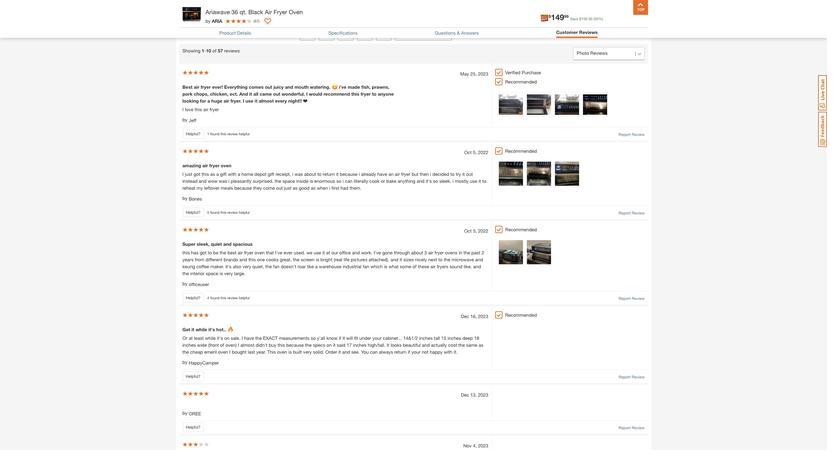 Task type: vqa. For each thing, say whether or not it's contained in the screenshot.
a in best air fryer ever! everything comes out juicy and mouth watering. 😋  i've made fish, prawns, pork chops, chicken, ect. and it all came out wonderful. i would recommend this fryer to anyone looking for a huge air fryer. i use it almost every night!! ❤ i love this air fryer
yes



Task type: describe. For each thing, give the bounding box(es) containing it.
i down oven)
[[229, 350, 231, 355]]

officeuser
[[189, 282, 209, 287]]

0 horizontal spatial just
[[185, 172, 192, 177]]

the down ovens
[[444, 257, 451, 263]]

it down through
[[400, 257, 402, 263]]

inches down the fit
[[353, 343, 367, 348]]

we
[[307, 250, 313, 256]]

pleasantly
[[231, 178, 252, 184]]

or
[[183, 336, 188, 341]]

5 report from the top
[[619, 426, 631, 431]]

and
[[239, 91, 248, 97]]

it up bright
[[323, 250, 325, 256]]

(real
[[334, 257, 343, 263]]

diy
[[576, 17, 584, 23]]

verified purchases only
[[399, 32, 448, 38]]

would
[[309, 91, 322, 97]]

i left the love
[[183, 107, 184, 112]]

out up came
[[265, 84, 272, 90]]

fryers
[[437, 264, 449, 270]]

it down the said
[[339, 350, 341, 355]]

and right like.
[[473, 264, 481, 270]]

great,
[[280, 257, 292, 263]]

0 vertical spatial while
[[196, 327, 207, 333]]

2 i've from the left
[[374, 250, 381, 256]]

to up fryers
[[439, 257, 443, 263]]

the left specs
[[305, 343, 312, 348]]

super
[[183, 242, 196, 247]]

wide
[[197, 343, 207, 348]]

nov 4, 2023
[[464, 443, 489, 449]]

out up mostly
[[466, 172, 473, 177]]

16,
[[471, 314, 477, 319]]

5 report review button from the top
[[619, 425, 645, 431]]

dec 16, 2023
[[461, 314, 489, 319]]

services button
[[540, 8, 561, 24]]

the left cheap
[[183, 350, 189, 355]]

to inside best air fryer ever! everything comes out juicy and mouth watering. 😋  i've made fish, prawns, pork chops, chicken, ect. and it all came out wonderful. i would recommend this fryer to anyone looking for a huge air fryer. i use it almost every night!! ❤ i love this air fryer
[[372, 91, 377, 97]]

oven)
[[226, 343, 237, 348]]

1 review from the top
[[632, 132, 645, 137]]

chicken,
[[210, 91, 229, 97]]

a up pleasantly
[[238, 172, 240, 177]]

leftover
[[204, 185, 220, 191]]

1 star symbol image from the left
[[325, 32, 331, 37]]

baton
[[223, 13, 238, 19]]

i left first
[[329, 185, 330, 191]]

dec for dec 13, 2023
[[461, 392, 469, 398]]

and up "what"
[[391, 257, 399, 263]]

everything
[[224, 84, 248, 90]]

and down 17
[[342, 350, 350, 355]]

i up had
[[343, 178, 344, 184]]

get
[[183, 327, 190, 333]]

review for i
[[632, 211, 645, 216]]

for
[[200, 98, 206, 104]]

i right sleek.
[[453, 178, 454, 184]]

36
[[232, 8, 238, 16]]

i down and
[[243, 98, 244, 104]]

warehouse
[[319, 264, 342, 270]]

air up chops,
[[194, 84, 199, 90]]

love
[[185, 107, 193, 112]]

not
[[422, 350, 429, 355]]

nov
[[464, 443, 472, 449]]

review for bones
[[227, 210, 238, 215]]

details
[[237, 30, 251, 36]]

recommended for get it while it's hot.. 🔥 or at least while it's on sale.  i have the exact measurements so y'all know if it will fit under your cabinet...    14&1/2 inches tall  15 inches deep   18 inches wide (front of oven)    i almost didn't buy this because the specs on it said 17 inches high/tall.  it looks beautiful and actually cost the same as the cheap emeril oven i bought last year.  this oven is built very solid.    order it and see.  you can always return if your not happy with it.
[[505, 313, 537, 318]]

the up didn't
[[255, 336, 262, 341]]

3 inside super sleek, quiet and spacious this has got to be the best air fryer oven that i've ever used. we use it at our office and work. i've gone through about 3 air fryer ovens in the past 2 years from different brands and this one cooks great, the screen is bright (real life pictures attached). and it sizes nicely next to the microwave and keurig coffee maker.     it's also very quiet, the fan doesn't roar like a warehouse industrial fan which is what some of these air fryers sound like.  and the interior space is very large.
[[425, 250, 427, 256]]

air down 'next'
[[431, 264, 436, 270]]

by for by officeuser
[[183, 281, 188, 287]]

them.
[[350, 185, 362, 191]]

fryer down fish,
[[361, 91, 371, 97]]

review for the
[[632, 296, 645, 301]]

fit
[[354, 336, 358, 341]]

and up 'my'
[[199, 178, 207, 184]]

5, for amazing air fryer oven i just got this as a gift with a home depot gift receipt, i was about to return it because i already have an air fryer but then i decided to try it out instead and wow was i pleasantly surprised. the space inside is enormous so i can literally cook or bake anything and it's so sleek. i mostly use it to reheat my leftover meals because they come out just as good as when i first had them.
[[473, 150, 477, 155]]

inside
[[296, 178, 309, 184]]

out down juicy
[[273, 91, 280, 97]]

15
[[441, 336, 447, 341]]

.
[[588, 17, 589, 21]]

made
[[348, 84, 360, 90]]

roar
[[298, 264, 306, 270]]

0 vertical spatial very
[[243, 264, 251, 270]]

report review for as
[[619, 375, 645, 380]]

which
[[371, 264, 383, 270]]

i up meals
[[228, 178, 230, 184]]

fryer up chops,
[[201, 84, 211, 90]]

the right 'be'
[[220, 250, 226, 256]]

a inside best air fryer ever! everything comes out juicy and mouth watering. 😋  i've made fish, prawns, pork chops, chicken, ect. and it all came out wonderful. i would recommend this fryer to anyone looking for a huge air fryer. i use it almost every night!! ❤ i love this air fryer
[[208, 98, 210, 104]]

a inside super sleek, quiet and spacious this has got to be the best air fryer oven that i've ever used. we use it at our office and work. i've gone through about 3 air fryer ovens in the past 2 years from different brands and this one cooks great, the screen is bright (real life pictures attached). and it sizes nicely next to the microwave and keurig coffee maker.     it's also very quiet, the fan doesn't roar like a warehouse industrial fan which is what some of these air fryers sound like.  and the interior space is very large.
[[315, 264, 318, 270]]

fryer down huge
[[210, 107, 219, 112]]

but
[[412, 172, 419, 177]]

it.
[[454, 350, 458, 355]]

or
[[381, 178, 385, 184]]

i right receipt,
[[292, 172, 293, 177]]

it's down hot..
[[217, 336, 223, 341]]

the home depot logo image
[[181, 5, 202, 26]]

found for jeff
[[210, 132, 220, 136]]

ect.
[[230, 91, 238, 97]]

space inside super sleek, quiet and spacious this has got to be the best air fryer oven that i've ever used. we use it at our office and work. i've gone through about 3 air fryer ovens in the past 2 years from different brands and this one cooks great, the screen is bright (real life pictures attached). and it sizes nicely next to the microwave and keurig coffee maker.     it's also very quiet, the fan doesn't roar like a warehouse industrial fan which is what some of these air fryers sound like.  and the interior space is very large.
[[206, 271, 218, 277]]

spacious
[[233, 242, 253, 247]]

years
[[183, 257, 194, 263]]

the down keurig
[[183, 271, 189, 277]]

out right come
[[276, 185, 283, 191]]

oven down oven)
[[218, 350, 228, 355]]

recommended for super sleek, quiet and spacious this has got to be the best air fryer oven that i've ever used. we use it at our office and work. i've gone through about 3 air fryer ovens in the past 2 years from different brands and this one cooks great, the screen is bright (real life pictures attached). and it sizes nicely next to the microwave and keurig coffee maker.     it's also very quiet, the fan doesn't roar like a warehouse industrial fan which is what some of these air fryers sound like.  and the interior space is very large.
[[505, 227, 537, 233]]

by for by jeff
[[183, 117, 188, 123]]

display image
[[265, 18, 271, 25]]

inches down or
[[183, 343, 196, 348]]

screen
[[301, 257, 315, 263]]

ovens
[[445, 250, 458, 256]]

%)
[[599, 17, 603, 21]]

is down maker.
[[220, 271, 223, 277]]

to left try at the top right of page
[[451, 172, 455, 177]]

to left 'be'
[[208, 250, 212, 256]]

1 vertical spatial because
[[234, 185, 252, 191]]

air down for at the left of page
[[203, 107, 208, 112]]

by happycamper
[[183, 360, 219, 366]]

product image image
[[181, 3, 202, 25]]

1 horizontal spatial $
[[580, 17, 582, 21]]

is inside amazing air fryer oven i just got this as a gift with a home depot gift receipt, i was about to return it because i already have an air fryer but then i decided to try it out instead and wow was i pleasantly surprised. the space inside is enormous so i can literally cook or bake anything and it's so sleek. i mostly use it to reheat my leftover meals because they come out just as good as when i first had them.
[[310, 178, 313, 184]]

( 57 )
[[254, 19, 260, 23]]

night!!
[[288, 98, 302, 104]]

looking
[[183, 98, 199, 104]]

gone
[[383, 250, 393, 256]]

by oree
[[183, 411, 201, 417]]

0 vertical spatial your
[[373, 336, 382, 341]]

2023 for nov 4, 2023
[[478, 443, 489, 449]]

and up also
[[239, 257, 247, 263]]

is inside get it while it's hot.. 🔥 or at least while it's on sale.  i have the exact measurements so y'all know if it will fit under your cabinet...    14&1/2 inches tall  15 inches deep   18 inches wide (front of oven)    i almost didn't buy this because the specs on it said 17 inches high/tall.  it looks beautiful and actually cost the same as the cheap emeril oven i bought last year.  this oven is built very solid.    order it and see.  you can always return if your not happy with it.
[[289, 350, 292, 355]]

it right mostly
[[479, 178, 481, 184]]

fryer up 'next'
[[435, 250, 444, 256]]

dec for dec 16, 2023
[[461, 314, 469, 319]]

may
[[461, 71, 469, 77]]

you
[[361, 350, 369, 355]]

inches up cost
[[448, 336, 461, 341]]

it down all
[[255, 98, 258, 104]]

nicely
[[415, 257, 427, 263]]

it's inside super sleek, quiet and spacious this has got to be the best air fryer oven that i've ever used. we use it at our office and work. i've gone through about 3 air fryer ovens in the past 2 years from different brands and this one cooks great, the screen is bright (real life pictures attached). and it sizes nicely next to the microwave and keurig coffee maker.     it's also very quiet, the fan doesn't roar like a warehouse industrial fan which is what some of these air fryers sound like.  and the interior space is very large.
[[226, 264, 232, 270]]

2
[[482, 250, 484, 256]]

it up first
[[336, 172, 339, 177]]

99
[[565, 14, 569, 19]]

inches left tall
[[419, 336, 433, 341]]

0 horizontal spatial very
[[224, 271, 233, 277]]

deep
[[463, 336, 473, 341]]

fish,
[[362, 84, 371, 90]]

is left "what"
[[384, 264, 388, 270]]

the right in
[[464, 250, 470, 256]]

helpful? button for bones
[[183, 208, 204, 218]]

cabinet...
[[383, 336, 402, 341]]

reviews
[[580, 29, 598, 35]]

and up 'best' in the bottom left of the page
[[223, 242, 232, 247]]

i up bought
[[238, 343, 239, 348]]

with inside get it while it's hot.. 🔥 or at least while it's on sale.  i have the exact measurements so y'all know if it will fit under your cabinet...    14&1/2 inches tall  15 inches deep   18 inches wide (front of oven)    i almost didn't buy this because the specs on it said 17 inches high/tall.  it looks beautiful and actually cost the same as the cheap emeril oven i bought last year.  this oven is built very solid.    order it and see.  you can always return if your not happy with it.
[[444, 350, 453, 355]]

oven inside super sleek, quiet and spacious this has got to be the best air fryer oven that i've ever used. we use it at our office and work. i've gone through about 3 air fryer ovens in the past 2 years from different brands and this one cooks great, the screen is bright (real life pictures attached). and it sizes nicely next to the microwave and keurig coffee maker.     it's also very quiet, the fan doesn't roar like a warehouse industrial fan which is what some of these air fryers sound like.  and the interior space is very large.
[[255, 250, 265, 256]]

helpful? for officeuser
[[186, 296, 201, 301]]

the down used.
[[293, 257, 300, 263]]

oree button
[[189, 411, 201, 418]]

n baton rouge
[[218, 13, 255, 19]]

it's inside amazing air fryer oven i just got this as a gift with a home depot gift receipt, i was about to return it because i already have an air fryer but then i decided to try it out instead and wow was i pleasantly surprised. the space inside is enormous so i can literally cook or bake anything and it's so sleek. i mostly use it to reheat my leftover meals because they come out just as good as when i first had them.
[[426, 178, 432, 184]]

oven right this
[[277, 350, 287, 355]]

fryer down spacious
[[244, 250, 253, 256]]

live chat image
[[819, 75, 828, 111]]

sleek,
[[197, 242, 210, 247]]

this
[[267, 350, 276, 355]]

helpful? for jeff
[[186, 132, 201, 137]]

helpful for brands
[[239, 296, 250, 300]]

have inside amazing air fryer oven i just got this as a gift with a home depot gift receipt, i was about to return it because i already have an air fryer but then i decided to try it out instead and wow was i pleasantly surprised. the space inside is enormous so i can literally cook or bake anything and it's so sleek. i mostly use it to reheat my leftover meals because they come out just as good as when i first had them.
[[378, 172, 387, 177]]

1 horizontal spatial on
[[327, 343, 332, 348]]

built
[[293, 350, 302, 355]]

have inside get it while it's hot.. 🔥 or at least while it's on sale.  i have the exact measurements so y'all know if it will fit under your cabinet...    14&1/2 inches tall  15 inches deep   18 inches wide (front of oven)    i almost didn't buy this because the specs on it said 17 inches high/tall.  it looks beautiful and actually cost the same as the cheap emeril oven i bought last year.  this oven is built very solid.    order it and see.  you can always return if your not happy with it.
[[244, 336, 254, 341]]

me button
[[598, 8, 620, 24]]

oct 5, 2022 for super sleek, quiet and spacious this has got to be the best air fryer oven that i've ever used. we use it at our office and work. i've gone through about 3 air fryer ovens in the past 2 years from different brands and this one cooks great, the screen is bright (real life pictures attached). and it sizes nicely next to the microwave and keurig coffee maker.     it's also very quiet, the fan doesn't roar like a warehouse industrial fan which is what some of these air fryers sound like.  and the interior space is very large.
[[464, 228, 489, 234]]

air up 'next'
[[428, 250, 434, 256]]

rouge
[[239, 13, 255, 19]]

tall
[[434, 336, 440, 341]]

the down the cooks
[[265, 264, 272, 270]]

1 i've from the left
[[275, 250, 283, 256]]

brands
[[224, 257, 238, 263]]

2022 for amazing air fryer oven i just got this as a gift with a home depot gift receipt, i was about to return it because i already have an air fryer but then i decided to try it out instead and wow was i pleasantly surprised. the space inside is enormous so i can literally cook or bake anything and it's so sleek. i mostly use it to reheat my leftover meals because they come out just as good as when i first had them.
[[478, 150, 489, 155]]

70815
[[280, 13, 295, 19]]

huge
[[211, 98, 222, 104]]

review for as
[[632, 375, 645, 380]]

70815 button
[[272, 13, 295, 19]]

2 horizontal spatial because
[[340, 172, 358, 177]]

i right sale.
[[242, 336, 243, 341]]

(front
[[208, 343, 219, 348]]

and down then
[[417, 178, 425, 184]]

it left will
[[343, 336, 345, 341]]

1 report review button from the top
[[619, 132, 645, 138]]

surprised.
[[253, 178, 274, 184]]

it
[[387, 343, 390, 348]]

)
[[259, 19, 260, 23]]

amazing air fryer oven i just got this as a gift with a home depot gift receipt, i was about to return it because i already have an air fryer but then i decided to try it out instead and wow was i pleasantly surprised. the space inside is enormous so i can literally cook or bake anything and it's so sleek. i mostly use it to reheat my leftover meals because they come out just as good as when i first had them.
[[183, 163, 487, 191]]

fryer up anything
[[401, 172, 411, 177]]

0 horizontal spatial 57
[[218, 48, 223, 54]]

0 vertical spatial of
[[213, 48, 217, 54]]

❤
[[303, 98, 308, 104]]

verified for verified purchases only
[[399, 32, 414, 38]]

purchase
[[522, 70, 541, 75]]

it right try at the top right of page
[[463, 172, 465, 177]]

1 horizontal spatial (
[[594, 17, 595, 21]]

0 vertical spatial on
[[224, 336, 230, 341]]

1 fan from the left
[[273, 264, 280, 270]]

air right amazing
[[202, 163, 208, 169]]

can inside get it while it's hot.. 🔥 or at least while it's on sale.  i have the exact measurements so y'all know if it will fit under your cabinet...    14&1/2 inches tall  15 inches deep   18 inches wide (front of oven)    i almost didn't buy this because the specs on it said 17 inches high/tall.  it looks beautiful and actually cost the same as the cheap emeril oven i bought last year.  this oven is built very solid.    order it and see.  you can always return if your not happy with it.
[[370, 350, 378, 355]]

found for officeuser
[[210, 296, 220, 300]]

2022 for super sleek, quiet and spacious this has got to be the best air fryer oven that i've ever used. we use it at our office and work. i've gone through about 3 air fryer ovens in the past 2 years from different brands and this one cooks great, the screen is bright (real life pictures attached). and it sizes nicely next to the microwave and keurig coffee maker.     it's also very quiet, the fan doesn't roar like a warehouse industrial fan which is what some of these air fryers sound like.  and the interior space is very large.
[[478, 228, 489, 234]]

as left good
[[293, 185, 298, 191]]

i up ❤
[[306, 91, 308, 97]]

it left all
[[249, 91, 252, 97]]

i inside amazing air fryer oven i just got this as a gift with a home depot gift receipt, i was about to return it because i already have an air fryer but then i decided to try it out instead and wow was i pleasantly surprised. the space inside is enormous so i can literally cook or bake anything and it's so sleek. i mostly use it to reheat my leftover meals because they come out just as good as when i first had them.
[[183, 172, 184, 177]]



Task type: locate. For each thing, give the bounding box(es) containing it.
$ inside the $ 149 99
[[549, 14, 551, 19]]

2 recommended from the top
[[505, 148, 537, 154]]

3 helpful from the top
[[239, 296, 250, 300]]

2 review from the top
[[632, 211, 645, 216]]

review
[[632, 132, 645, 137], [632, 211, 645, 216], [632, 296, 645, 301], [632, 375, 645, 380], [632, 426, 645, 431]]

so up first
[[337, 178, 341, 184]]

0 horizontal spatial i've
[[275, 250, 283, 256]]

bones
[[189, 196, 202, 202]]

found for bones
[[210, 210, 220, 215]]

about up inside
[[304, 172, 316, 177]]

report review button for as
[[619, 375, 645, 381]]

a right for at the left of page
[[208, 98, 210, 104]]

1 vertical spatial have
[[244, 336, 254, 341]]

report for as
[[619, 375, 631, 380]]

at
[[326, 250, 330, 256], [189, 336, 193, 341]]

verified purchase
[[505, 70, 541, 75]]

helpful for i
[[239, 210, 250, 215]]

1 horizontal spatial very
[[243, 264, 251, 270]]

2023 for dec 13, 2023
[[478, 392, 489, 398]]

1 horizontal spatial your
[[412, 350, 421, 355]]

so inside get it while it's hot.. 🔥 or at least while it's on sale.  i have the exact measurements so y'all know if it will fit under your cabinet...    14&1/2 inches tall  15 inches deep   18 inches wide (front of oven)    i almost didn't buy this because the specs on it said 17 inches high/tall.  it looks beautiful and actually cost the same as the cheap emeril oven i bought last year.  this oven is built very solid.    order it and see.  you can always return if your not happy with it.
[[311, 336, 316, 341]]

3 recommended from the top
[[505, 227, 537, 233]]

oct up mostly
[[464, 150, 472, 155]]

1 dec from the top
[[461, 314, 469, 319]]

review for jeff
[[227, 132, 238, 136]]

0 vertical spatial return
[[323, 172, 335, 177]]

1 found this review helpful
[[207, 132, 250, 136]]

air right 'best' in the bottom left of the page
[[238, 250, 243, 256]]

i've up attached).
[[374, 250, 381, 256]]

said
[[337, 343, 346, 348]]

meals
[[221, 185, 233, 191]]

2 horizontal spatial very
[[303, 350, 312, 355]]

oct 5, 2022 up mostly
[[464, 150, 489, 155]]

0 horizontal spatial almost
[[241, 343, 254, 348]]

1 vertical spatial while
[[205, 336, 216, 341]]

4 review from the top
[[632, 375, 645, 380]]

good
[[299, 185, 310, 191]]

0 vertical spatial got
[[194, 172, 200, 177]]

and up wonderful.
[[285, 84, 293, 90]]

and inside best air fryer ever! everything comes out juicy and mouth watering. 😋  i've made fish, prawns, pork chops, chicken, ect. and it all came out wonderful. i would recommend this fryer to anyone looking for a huge air fryer. i use it almost every night!! ❤ i love this air fryer
[[285, 84, 293, 90]]

dec 13, 2023
[[461, 392, 489, 398]]

i up instead
[[183, 172, 184, 177]]

0 horizontal spatial space
[[206, 271, 218, 277]]

150
[[582, 17, 588, 21]]

can inside amazing air fryer oven i just got this as a gift with a home depot gift receipt, i was about to return it because i already have an air fryer but then i decided to try it out instead and wow was i pleasantly surprised. the space inside is enormous so i can literally cook or bake anything and it's so sleek. i mostly use it to reheat my leftover meals because they come out just as good as when i first had them.
[[345, 178, 353, 184]]

5 helpful? button from the top
[[183, 423, 204, 433]]

1 oct from the top
[[464, 150, 472, 155]]

2 star symbol image from the left
[[345, 32, 350, 37]]

air right huge
[[224, 98, 229, 104]]

1 vertical spatial 3
[[425, 250, 427, 256]]

is
[[310, 178, 313, 184], [316, 257, 319, 263], [384, 264, 388, 270], [220, 271, 223, 277], [289, 350, 292, 355]]

2 2022 from the top
[[478, 228, 489, 234]]

sizes
[[404, 257, 414, 263]]

0 horizontal spatial 3
[[342, 32, 345, 38]]

0 vertical spatial 57
[[255, 19, 259, 23]]

oct up 'past'
[[464, 228, 472, 234]]

1 report from the top
[[619, 132, 631, 137]]

3 report review button from the top
[[619, 296, 645, 302]]

these
[[418, 264, 429, 270]]

report for i
[[619, 211, 631, 216]]

star symbol image
[[325, 32, 331, 37], [345, 32, 350, 37]]

1 vertical spatial dec
[[461, 392, 469, 398]]

0 horizontal spatial gift
[[220, 172, 227, 177]]

1 vertical spatial helpful
[[239, 210, 250, 215]]

1 horizontal spatial if
[[408, 350, 410, 355]]

1 report review from the top
[[619, 132, 645, 137]]

through
[[394, 250, 410, 256]]

by inside by happycamper
[[183, 360, 188, 365]]

was up inside
[[295, 172, 303, 177]]

oven up pleasantly
[[221, 163, 232, 169]]

mostly
[[455, 178, 469, 184]]

1 vertical spatial can
[[370, 350, 378, 355]]

use inside super sleek, quiet and spacious this has got to be the best air fryer oven that i've ever used. we use it at our office and work. i've gone through about 3 air fryer ovens in the past 2 years from different brands and this one cooks great, the screen is bright (real life pictures attached). and it sizes nicely next to the microwave and keurig coffee maker.     it's also very quiet, the fan doesn't roar like a warehouse industrial fan which is what some of these air fryers sound like.  and the interior space is very large.
[[314, 250, 321, 256]]

0 vertical spatial 1
[[202, 48, 204, 54]]

aria
[[212, 18, 222, 24]]

coffee
[[196, 264, 209, 270]]

0 vertical spatial can
[[345, 178, 353, 184]]

a up wow
[[216, 172, 219, 177]]

2 horizontal spatial of
[[413, 264, 417, 270]]

by inside by oree
[[183, 411, 188, 416]]

1 horizontal spatial gift
[[268, 172, 274, 177]]

1 2022 from the top
[[478, 150, 489, 155]]

1 horizontal spatial almost
[[259, 98, 274, 104]]

some
[[400, 264, 411, 270]]

this inside get it while it's hot.. 🔥 or at least while it's on sale.  i have the exact measurements so y'all know if it will fit under your cabinet...    14&1/2 inches tall  15 inches deep   18 inches wide (front of oven)    i almost didn't buy this because the specs on it said 17 inches high/tall.  it looks beautiful and actually cost the same as the cheap emeril oven i bought last year.  this oven is built very solid.    order it and see.  you can always return if your not happy with it.
[[278, 343, 285, 348]]

1 vertical spatial got
[[200, 250, 207, 256]]

least
[[194, 336, 204, 341]]

3 inside button
[[342, 32, 345, 38]]

2 2023 from the top
[[478, 314, 489, 319]]

may 25, 2023
[[461, 71, 489, 77]]

about inside super sleek, quiet and spacious this has got to be the best air fryer oven that i've ever used. we use it at our office and work. i've gone through about 3 air fryer ovens in the past 2 years from different brands and this one cooks great, the screen is bright (real life pictures attached). and it sizes nicely next to the microwave and keurig coffee maker.     it's also very quiet, the fan doesn't roar like a warehouse industrial fan which is what some of these air fryers sound like.  and the interior space is very large.
[[411, 250, 423, 256]]

0 vertical spatial 2022
[[478, 150, 489, 155]]

1 horizontal spatial of
[[220, 343, 224, 348]]

0 vertical spatial just
[[185, 172, 192, 177]]

1 vertical spatial very
[[224, 271, 233, 277]]

149
[[551, 13, 565, 22]]

very right also
[[243, 264, 251, 270]]

2 vertical spatial helpful
[[239, 296, 250, 300]]

found right 5
[[210, 210, 220, 215]]

report review button for the
[[619, 296, 645, 302]]

1 vertical spatial use
[[470, 178, 478, 184]]

1 horizontal spatial use
[[314, 250, 321, 256]]

0 vertical spatial verified
[[399, 32, 414, 38]]

1 vertical spatial 57
[[218, 48, 223, 54]]

17
[[347, 343, 352, 348]]

air right an
[[395, 172, 400, 177]]

past
[[472, 250, 481, 256]]

by for by oree
[[183, 411, 188, 416]]

1 horizontal spatial at
[[326, 250, 330, 256]]

it's left hot..
[[209, 327, 215, 333]]

because down pleasantly
[[234, 185, 252, 191]]

happycamper button
[[189, 360, 219, 367]]

by inside 'by officeuser'
[[183, 281, 188, 287]]

have
[[378, 172, 387, 177], [244, 336, 254, 341]]

helpful? down oree
[[186, 425, 201, 430]]

1 horizontal spatial star symbol image
[[345, 32, 350, 37]]

report review for i
[[619, 211, 645, 216]]

of inside get it while it's hot.. 🔥 or at least while it's on sale.  i have the exact measurements so y'all know if it will fit under your cabinet...    14&1/2 inches tall  15 inches deep   18 inches wide (front of oven)    i almost didn't buy this because the specs on it said 17 inches high/tall.  it looks beautiful and actually cost the same as the cheap emeril oven i bought last year.  this oven is built very solid.    order it and see.  you can always return if your not happy with it.
[[220, 343, 224, 348]]

2 helpful from the top
[[239, 210, 250, 215]]

0 horizontal spatial use
[[246, 98, 254, 104]]

report review button for i
[[619, 210, 645, 216]]

return inside get it while it's hot.. 🔥 or at least while it's on sale.  i have the exact measurements so y'all know if it will fit under your cabinet...    14&1/2 inches tall  15 inches deep   18 inches wide (front of oven)    i almost didn't buy this because the specs on it said 17 inches high/tall.  it looks beautiful and actually cost the same as the cheap emeril oven i bought last year.  this oven is built very solid.    order it and see.  you can always return if your not happy with it.
[[395, 350, 407, 355]]

click to redirect to view my cart page image
[[631, 8, 639, 16]]

star symbol image inside 3 button
[[345, 32, 350, 37]]

1 vertical spatial 2022
[[478, 228, 489, 234]]

super sleek, quiet and spacious this has got to be the best air fryer oven that i've ever used. we use it at our office and work. i've gone through about 3 air fryer ovens in the past 2 years from different brands and this one cooks great, the screen is bright (real life pictures attached). and it sizes nicely next to the microwave and keurig coffee maker.     it's also very quiet, the fan doesn't roar like a warehouse industrial fan which is what some of these air fryers sound like.  and the interior space is very large.
[[183, 242, 484, 277]]

$
[[549, 14, 551, 19], [580, 17, 582, 21]]

decided
[[433, 172, 449, 177]]

ever
[[284, 250, 293, 256]]

1 found from the top
[[210, 132, 220, 136]]

9pm
[[250, 13, 262, 19]]

2 horizontal spatial so
[[433, 178, 438, 184]]

0 horizontal spatial $
[[549, 14, 551, 19]]

1 5, from the top
[[473, 150, 477, 155]]

helpful
[[239, 132, 250, 136], [239, 210, 250, 215], [239, 296, 250, 300]]

1 vertical spatial review
[[227, 210, 238, 215]]

2023 for may 25, 2023
[[478, 71, 489, 77]]

1 recommended from the top
[[505, 79, 537, 85]]

year.
[[256, 350, 266, 355]]

by left oree button
[[183, 411, 188, 416]]

1 horizontal spatial about
[[411, 250, 423, 256]]

oct for it
[[464, 150, 472, 155]]

1 horizontal spatial i've
[[374, 250, 381, 256]]

happy
[[430, 350, 443, 355]]

and down 'past'
[[475, 257, 483, 263]]

0 vertical spatial dec
[[461, 314, 469, 319]]

1 vertical spatial was
[[219, 178, 227, 184]]

0 vertical spatial was
[[295, 172, 303, 177]]

0 horizontal spatial because
[[234, 185, 252, 191]]

it right get
[[192, 327, 194, 333]]

reheat
[[183, 185, 195, 191]]

1 gift from the left
[[220, 172, 227, 177]]

0 vertical spatial almost
[[259, 98, 274, 104]]

0 horizontal spatial if
[[339, 336, 341, 341]]

helpful? button for officeuser
[[183, 293, 204, 303]]

1 horizontal spatial return
[[395, 350, 407, 355]]

$ left 99
[[549, 14, 551, 19]]

emeril
[[204, 350, 217, 355]]

2 helpful? button from the top
[[183, 208, 204, 218]]

with inside amazing air fryer oven i just got this as a gift with a home depot gift receipt, i was about to return it because i already have an air fryer but then i decided to try it out instead and wow was i pleasantly surprised. the space inside is enormous so i can literally cook or bake anything and it's so sleek. i mostly use it to reheat my leftover meals because they come out just as good as when i first had them.
[[228, 172, 237, 177]]

oven up one
[[255, 250, 265, 256]]

1 vertical spatial almost
[[241, 343, 254, 348]]

3 report from the top
[[619, 296, 631, 301]]

helpful? for bones
[[186, 210, 201, 215]]

1 vertical spatial about
[[411, 250, 423, 256]]

4 report review from the top
[[619, 375, 645, 380]]

use inside amazing air fryer oven i just got this as a gift with a home depot gift receipt, i was about to return it because i already have an air fryer but then i decided to try it out instead and wow was i pleasantly surprised. the space inside is enormous so i can literally cook or bake anything and it's so sleek. i mostly use it to reheat my leftover meals because they come out just as good as when i first had them.
[[470, 178, 478, 184]]

air
[[265, 8, 272, 16]]

3 helpful? button from the top
[[183, 293, 204, 303]]

reviews
[[224, 48, 240, 54]]

1
[[202, 48, 204, 54], [207, 132, 209, 136]]

work.
[[361, 250, 373, 256]]

n
[[218, 13, 222, 19]]

3 2023 from the top
[[478, 392, 489, 398]]

verified left purchase
[[505, 70, 521, 75]]

1 2023 from the top
[[478, 71, 489, 77]]

have right sale.
[[244, 336, 254, 341]]

see.
[[351, 350, 360, 355]]

as right good
[[311, 185, 316, 191]]

have up or
[[378, 172, 387, 177]]

1 horizontal spatial space
[[283, 178, 295, 184]]

the right cost
[[459, 343, 465, 348]]

1 horizontal spatial so
[[337, 178, 341, 184]]

1 horizontal spatial 57
[[255, 19, 259, 23]]

wow
[[208, 178, 218, 184]]

oven inside amazing air fryer oven i just got this as a gift with a home depot gift receipt, i was about to return it because i already have an air fryer but then i decided to try it out instead and wow was i pleasantly surprised. the space inside is enormous so i can literally cook or bake anything and it's so sleek. i mostly use it to reheat my leftover meals because they come out just as good as when i first had them.
[[221, 163, 232, 169]]

0 horizontal spatial can
[[345, 178, 353, 184]]

of inside super sleek, quiet and spacious this has got to be the best air fryer oven that i've ever used. we use it at our office and work. i've gone through about 3 air fryer ovens in the past 2 years from different brands and this one cooks great, the screen is bright (real life pictures attached). and it sizes nicely next to the microwave and keurig coffee maker.     it's also very quiet, the fan doesn't roar like a warehouse industrial fan which is what some of these air fryers sound like.  and the interior space is very large.
[[413, 264, 417, 270]]

very inside get it while it's hot.. 🔥 or at least while it's on sale.  i have the exact measurements so y'all know if it will fit under your cabinet...    14&1/2 inches tall  15 inches deep   18 inches wide (front of oven)    i almost didn't buy this because the specs on it said 17 inches high/tall.  it looks beautiful and actually cost the same as the cheap emeril oven i bought last year.  this oven is built very solid.    order it and see.  you can always return if your not happy with it.
[[303, 350, 312, 355]]

prawns,
[[372, 84, 390, 90]]

enormous
[[315, 178, 335, 184]]

beautiful
[[403, 343, 421, 348]]

just up instead
[[185, 172, 192, 177]]

depot
[[255, 172, 267, 177]]

from
[[195, 257, 204, 263]]

0 vertical spatial have
[[378, 172, 387, 177]]

helpful? button down bones button
[[183, 208, 204, 218]]

to right mostly
[[483, 178, 487, 184]]

helpful? button down by happycamper
[[183, 372, 204, 382]]

fan down the cooks
[[273, 264, 280, 270]]

1 vertical spatial just
[[284, 185, 292, 191]]

this inside amazing air fryer oven i just got this as a gift with a home depot gift receipt, i was about to return it because i already have an air fryer but then i decided to try it out instead and wow was i pleasantly surprised. the space inside is enormous so i can literally cook or bake anything and it's so sleek. i mostly use it to reheat my leftover meals because they come out just as good as when i first had them.
[[202, 172, 209, 177]]

report review for the
[[619, 296, 645, 301]]

save
[[571, 17, 579, 21]]

2 report review button from the top
[[619, 210, 645, 216]]

showing
[[183, 48, 201, 54]]

1 helpful? from the top
[[186, 132, 201, 137]]

best
[[228, 250, 237, 256]]

bought
[[232, 350, 247, 355]]

will
[[346, 336, 353, 341]]

literally
[[354, 178, 368, 184]]

almost inside get it while it's hot.. 🔥 or at least while it's on sale.  i have the exact measurements so y'all know if it will fit under your cabinet...    14&1/2 inches tall  15 inches deep   18 inches wide (front of oven)    i almost didn't buy this because the specs on it said 17 inches high/tall.  it looks beautiful and actually cost the same as the cheap emeril oven i bought last year.  this oven is built very solid.    order it and see.  you can always return if your not happy with it.
[[241, 343, 254, 348]]

2 report from the top
[[619, 211, 631, 216]]

5 helpful? from the top
[[186, 425, 201, 430]]

best
[[183, 84, 193, 90]]

3 helpful? from the top
[[186, 296, 201, 301]]

oct 5, 2022
[[464, 150, 489, 155], [464, 228, 489, 234]]

1 helpful from the top
[[239, 132, 250, 136]]

got inside amazing air fryer oven i just got this as a gift with a home depot gift receipt, i was about to return it because i already have an air fryer but then i decided to try it out instead and wow was i pleasantly surprised. the space inside is enormous so i can literally cook or bake anything and it's so sleek. i mostly use it to reheat my leftover meals because they come out just as good as when i first had them.
[[194, 172, 200, 177]]

1 vertical spatial if
[[408, 350, 410, 355]]

2 vertical spatial because
[[286, 343, 304, 348]]

was up meals
[[219, 178, 227, 184]]

0 vertical spatial at
[[326, 250, 330, 256]]

1 review from the top
[[227, 132, 238, 136]]

interior
[[190, 271, 205, 277]]

as up wow
[[210, 172, 215, 177]]

1 vertical spatial found
[[210, 210, 220, 215]]

if up the said
[[339, 336, 341, 341]]

0 horizontal spatial was
[[219, 178, 227, 184]]

50
[[595, 17, 599, 21]]

0 vertical spatial with
[[228, 172, 237, 177]]

3 report review from the top
[[619, 296, 645, 301]]

1 vertical spatial oct
[[464, 228, 472, 234]]

your
[[373, 336, 382, 341], [412, 350, 421, 355]]

4 report review button from the top
[[619, 375, 645, 381]]

attached).
[[369, 257, 389, 263]]

( left )
[[254, 19, 255, 23]]

that
[[266, 250, 274, 256]]

0 vertical spatial review
[[227, 132, 238, 136]]

very down also
[[224, 271, 233, 277]]

and up not
[[422, 343, 430, 348]]

space down receipt,
[[283, 178, 295, 184]]

2 dec from the top
[[461, 392, 469, 398]]

1 horizontal spatial was
[[295, 172, 303, 177]]

recommend
[[324, 91, 350, 97]]

2 vertical spatial review
[[227, 296, 238, 300]]

on up order
[[327, 343, 332, 348]]

😋
[[332, 84, 338, 90]]

report for the
[[619, 296, 631, 301]]

i right then
[[430, 172, 431, 177]]

doesn't
[[281, 264, 296, 270]]

3 review from the top
[[632, 296, 645, 301]]

2 vertical spatial found
[[210, 296, 220, 300]]

got up from
[[200, 250, 207, 256]]

almost up last at the left bottom of the page
[[241, 343, 254, 348]]

office
[[340, 250, 351, 256]]

a
[[208, 98, 210, 104], [216, 172, 219, 177], [238, 172, 240, 177], [315, 264, 318, 270]]

oct 5, 2022 up 'past'
[[464, 228, 489, 234]]

1 oct 5, 2022 from the top
[[464, 150, 489, 155]]

always
[[379, 350, 393, 355]]

1 horizontal spatial have
[[378, 172, 387, 177]]

at right or
[[189, 336, 193, 341]]

recommended for amazing air fryer oven i just got this as a gift with a home depot gift receipt, i was about to return it because i already have an air fryer but then i decided to try it out instead and wow was i pleasantly surprised. the space inside is enormous so i can literally cook or bake anything and it's so sleek. i mostly use it to reheat my leftover meals because they come out just as good as when i first had them.
[[505, 148, 537, 154]]

4 recommended from the top
[[505, 313, 537, 318]]

know
[[327, 336, 338, 341]]

found down huge
[[210, 132, 220, 136]]

i up literally
[[359, 172, 360, 177]]

a right the like
[[315, 264, 318, 270]]

of
[[213, 48, 217, 54], [413, 264, 417, 270], [220, 343, 224, 348]]

0 vertical spatial oct
[[464, 150, 472, 155]]

verified for verified purchase
[[505, 70, 521, 75]]

3 found from the top
[[210, 296, 220, 300]]

and up pictures
[[352, 250, 360, 256]]

hot..
[[216, 327, 226, 333]]

review for officeuser
[[227, 296, 238, 300]]

if down beautiful
[[408, 350, 410, 355]]

feedback link image
[[819, 112, 828, 147]]

by inside by bones
[[183, 196, 188, 201]]

our
[[332, 250, 338, 256]]

about up nicely
[[411, 250, 423, 256]]

as inside get it while it's hot.. 🔥 or at least while it's on sale.  i have the exact measurements so y'all know if it will fit under your cabinet...    14&1/2 inches tall  15 inches deep   18 inches wide (front of oven)    i almost didn't buy this because the specs on it said 17 inches high/tall.  it looks beautiful and actually cost the same as the cheap emeril oven i bought last year.  this oven is built very solid.    order it and see.  you can always return if your not happy with it.
[[479, 343, 484, 348]]

2023 right 4,
[[478, 443, 489, 449]]

use inside best air fryer ever! everything comes out juicy and mouth watering. 😋  i've made fish, prawns, pork chops, chicken, ect. and it all came out wonderful. i would recommend this fryer to anyone looking for a huge air fryer. i use it almost every night!! ❤ i love this air fryer
[[246, 98, 254, 104]]

because inside get it while it's hot.. 🔥 or at least while it's on sale.  i have the exact measurements so y'all know if it will fit under your cabinet...    14&1/2 inches tall  15 inches deep   18 inches wide (front of oven)    i almost didn't buy this because the specs on it said 17 inches high/tall.  it looks beautiful and actually cost the same as the cheap emeril oven i bought last year.  this oven is built very solid.    order it and see.  you can always return if your not happy with it.
[[286, 343, 304, 348]]

0 vertical spatial oct 5, 2022
[[464, 150, 489, 155]]

4 report from the top
[[619, 375, 631, 380]]

also
[[233, 264, 241, 270]]

the inside amazing air fryer oven i just got this as a gift with a home depot gift receipt, i was about to return it because i already have an air fryer but then i decided to try it out instead and wow was i pleasantly surprised. the space inside is enormous so i can literally cook or bake anything and it's so sleek. i mostly use it to reheat my leftover meals because they come out just as good as when i first had them.
[[275, 178, 281, 184]]

life
[[344, 257, 350, 263]]

of right 10
[[213, 48, 217, 54]]

instead
[[183, 178, 198, 184]]

2 found from the top
[[210, 210, 220, 215]]

2023 right 16, on the right of page
[[478, 314, 489, 319]]

specs
[[313, 343, 325, 348]]

0 vertical spatial if
[[339, 336, 341, 341]]

questions & answers button
[[435, 30, 479, 36], [435, 30, 479, 36]]

about inside amazing air fryer oven i just got this as a gift with a home depot gift receipt, i was about to return it because i already have an air fryer but then i decided to try it out instead and wow was i pleasantly surprised. the space inside is enormous so i can literally cook or bake anything and it's so sleek. i mostly use it to reheat my leftover meals because they come out just as good as when i first had them.
[[304, 172, 316, 177]]

helpful? down 'by officeuser'
[[186, 296, 201, 301]]

2 fan from the left
[[363, 264, 369, 270]]

0 horizontal spatial of
[[213, 48, 217, 54]]

return inside amazing air fryer oven i just got this as a gift with a home depot gift receipt, i was about to return it because i already have an air fryer but then i decided to try it out instead and wow was i pleasantly surprised. the space inside is enormous so i can literally cook or bake anything and it's so sleek. i mostly use it to reheat my leftover meals because they come out just as good as when i first had them.
[[323, 172, 335, 177]]

( right 00
[[594, 17, 595, 21]]

Search text field
[[183, 24, 280, 37]]

i've right that
[[275, 250, 283, 256]]

helpful? down bones button
[[186, 210, 201, 215]]

by aria
[[206, 18, 222, 24]]

1 vertical spatial on
[[327, 343, 332, 348]]

so left "y'all"
[[311, 336, 316, 341]]

4 helpful? button from the top
[[183, 372, 204, 382]]

5 report review from the top
[[619, 426, 645, 431]]

at inside super sleek, quiet and spacious this has got to be the best air fryer oven that i've ever used. we use it at our office and work. i've gone through about 3 air fryer ovens in the past 2 years from different brands and this one cooks great, the screen is bright (real life pictures attached). and it sizes nicely next to the microwave and keurig coffee maker.     it's also very quiet, the fan doesn't roar like a warehouse industrial fan which is what some of these air fryers sound like.  and the interior space is very large.
[[326, 250, 330, 256]]

0 vertical spatial because
[[340, 172, 358, 177]]

return up enormous
[[323, 172, 335, 177]]

space inside amazing air fryer oven i just got this as a gift with a home depot gift receipt, i was about to return it because i already have an air fryer but then i decided to try it out instead and wow was i pleasantly surprised. the space inside is enormous so i can literally cook or bake anything and it's so sleek. i mostly use it to reheat my leftover meals because they come out just as good as when i first had them.
[[283, 178, 295, 184]]

by for by aria
[[206, 18, 211, 24]]

specifications
[[329, 30, 358, 36]]

2 5, from the top
[[473, 228, 477, 234]]

5, for super sleek, quiet and spacious this has got to be the best air fryer oven that i've ever used. we use it at our office and work. i've gone through about 3 air fryer ovens in the past 2 years from different brands and this one cooks great, the screen is bright (real life pictures attached). and it sizes nicely next to the microwave and keurig coffee maker.     it's also very quiet, the fan doesn't roar like a warehouse industrial fan which is what some of these air fryers sound like.  and the interior space is very large.
[[473, 228, 477, 234]]

on
[[224, 336, 230, 341], [327, 343, 332, 348]]

by left aria
[[206, 18, 211, 24]]

oct 5, 2022 for amazing air fryer oven i just got this as a gift with a home depot gift receipt, i was about to return it because i already have an air fryer but then i decided to try it out instead and wow was i pleasantly surprised. the space inside is enormous so i can literally cook or bake anything and it's so sleek. i mostly use it to reheat my leftover meals because they come out just as good as when i first had them.
[[464, 150, 489, 155]]

3 review from the top
[[227, 296, 238, 300]]

by for by happycamper
[[183, 360, 188, 365]]

helpful? button down 'by officeuser'
[[183, 293, 204, 303]]

almost
[[259, 98, 274, 104], [241, 343, 254, 348]]

i
[[292, 172, 293, 177], [359, 172, 360, 177], [430, 172, 431, 177], [228, 178, 230, 184], [343, 178, 344, 184], [453, 178, 454, 184], [329, 185, 330, 191]]

5 review from the top
[[632, 426, 645, 431]]

1 vertical spatial with
[[444, 350, 453, 355]]

an
[[389, 172, 394, 177]]

product details button
[[220, 30, 251, 36], [220, 30, 251, 36]]

2 oct 5, 2022 from the top
[[464, 228, 489, 234]]

2023 for dec 16, 2023
[[478, 314, 489, 319]]

0 horizontal spatial 1
[[202, 48, 204, 54]]

1 horizontal spatial 1
[[207, 132, 209, 136]]

0 horizontal spatial about
[[304, 172, 316, 177]]

1 vertical spatial return
[[395, 350, 407, 355]]

got inside super sleek, quiet and spacious this has got to be the best air fryer oven that i've ever used. we use it at our office and work. i've gone through about 3 air fryer ovens in the past 2 years from different brands and this one cooks great, the screen is bright (real life pictures attached). and it sizes nicely next to the microwave and keurig coffee maker.     it's also very quiet, the fan doesn't roar like a warehouse industrial fan which is what some of these air fryers sound like.  and the interior space is very large.
[[200, 250, 207, 256]]

1 vertical spatial verified
[[505, 70, 521, 75]]

0 vertical spatial about
[[304, 172, 316, 177]]

maker.
[[211, 264, 224, 270]]

oct for the
[[464, 228, 472, 234]]

10
[[206, 48, 211, 54]]

diy button
[[569, 8, 591, 24]]

1 horizontal spatial because
[[286, 343, 304, 348]]

helpful? button for jeff
[[183, 129, 204, 139]]

1 vertical spatial 1
[[207, 132, 209, 136]]

verified inside button
[[399, 32, 414, 38]]

1 vertical spatial 5,
[[473, 228, 477, 234]]

4 helpful? from the top
[[186, 374, 201, 379]]

1 horizontal spatial verified
[[505, 70, 521, 75]]

2 report review from the top
[[619, 211, 645, 216]]

helpful for almost
[[239, 132, 250, 136]]

0 vertical spatial helpful
[[239, 132, 250, 136]]

to up enormous
[[318, 172, 322, 177]]

1 vertical spatial your
[[412, 350, 421, 355]]

4 2023 from the top
[[478, 443, 489, 449]]

at inside get it while it's hot.. 🔥 or at least while it's on sale.  i have the exact measurements so y'all know if it will fit under your cabinet...    14&1/2 inches tall  15 inches deep   18 inches wide (front of oven)    i almost didn't buy this because the specs on it said 17 inches high/tall.  it looks beautiful and actually cost the same as the cheap emeril oven i bought last year.  this oven is built very solid.    order it and see.  you can always return if your not happy with it.
[[189, 336, 193, 341]]

fryer up wow
[[209, 163, 220, 169]]

0 horizontal spatial (
[[254, 19, 255, 23]]

keurig
[[183, 264, 195, 270]]

helpful? button down oree
[[183, 423, 204, 433]]

exact
[[263, 336, 278, 341]]

while up (front
[[205, 336, 216, 341]]

2023 right 25,
[[478, 71, 489, 77]]

2 review from the top
[[227, 210, 238, 215]]

large.
[[234, 271, 246, 277]]

almost inside best air fryer ever! everything comes out juicy and mouth watering. 😋  i've made fish, prawns, pork chops, chicken, ect. and it all came out wonderful. i would recommend this fryer to anyone looking for a huge air fryer. i use it almost every night!! ❤ i love this air fryer
[[259, 98, 274, 104]]

it left the said
[[333, 343, 336, 348]]

get it while it's hot.. 🔥 or at least while it's on sale.  i have the exact measurements so y'all know if it will fit under your cabinet...    14&1/2 inches tall  15 inches deep   18 inches wide (front of oven)    i almost didn't buy this because the specs on it said 17 inches high/tall.  it looks beautiful and actually cost the same as the cheap emeril oven i bought last year.  this oven is built very solid.    order it and see.  you can always return if your not happy with it.
[[183, 327, 484, 355]]

2 helpful? from the top
[[186, 210, 201, 215]]

2 oct from the top
[[464, 228, 472, 234]]

it's down then
[[426, 178, 432, 184]]

1 horizontal spatial just
[[284, 185, 292, 191]]

2 vertical spatial very
[[303, 350, 312, 355]]

dec left 16, on the right of page
[[461, 314, 469, 319]]

is left bright
[[316, 257, 319, 263]]

to down prawns,
[[372, 91, 377, 97]]

1 helpful? button from the top
[[183, 129, 204, 139]]

verified left purchases
[[399, 32, 414, 38]]

2 gift from the left
[[268, 172, 274, 177]]

4 found this review helpful
[[207, 296, 250, 300]]

by for by bones
[[183, 196, 188, 201]]

can
[[345, 178, 353, 184], [370, 350, 378, 355]]

by inside by jeff
[[183, 117, 188, 123]]

it
[[249, 91, 252, 97], [255, 98, 258, 104], [336, 172, 339, 177], [463, 172, 465, 177], [479, 178, 481, 184], [323, 250, 325, 256], [400, 257, 402, 263], [192, 327, 194, 333], [343, 336, 345, 341], [333, 343, 336, 348], [339, 350, 341, 355]]



